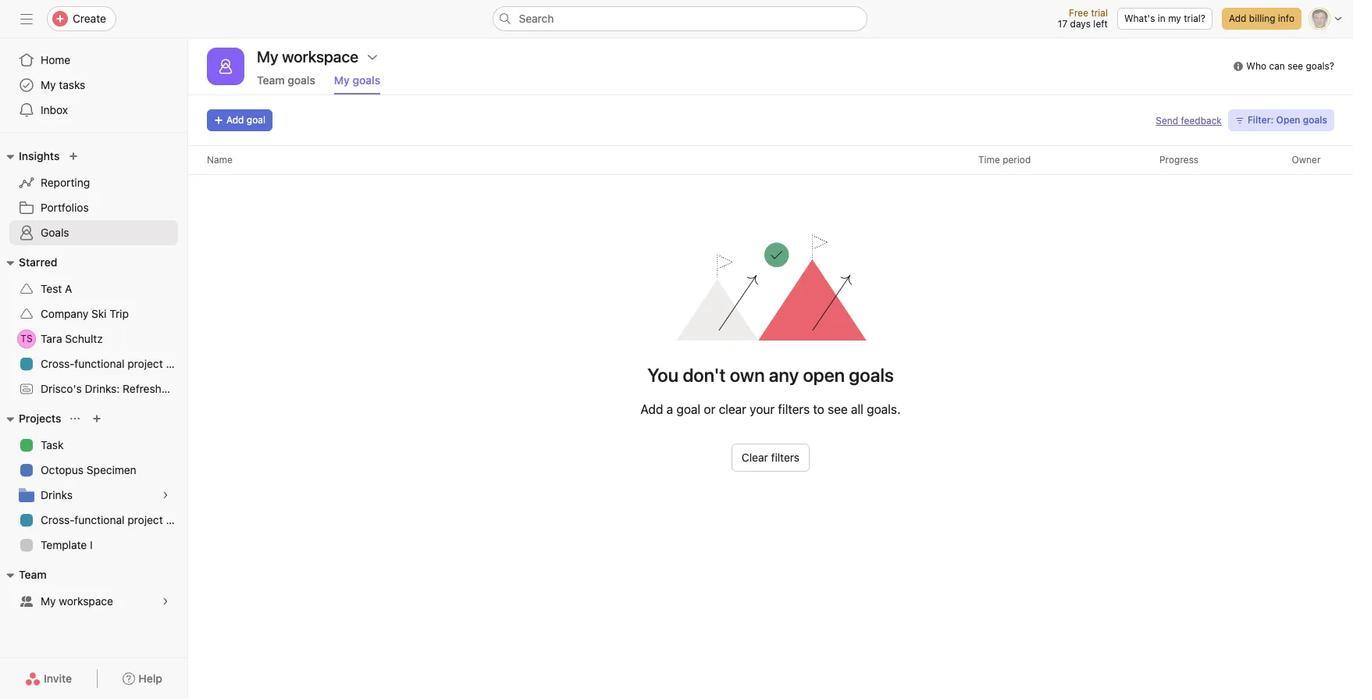 Task type: locate. For each thing, give the bounding box(es) containing it.
add goal button
[[207, 109, 273, 131]]

0 horizontal spatial team
[[19, 568, 47, 581]]

see details, my workspace image
[[161, 597, 170, 606]]

all
[[851, 402, 864, 416]]

2 horizontal spatial goals
[[1304, 114, 1328, 126]]

show options, current sort, top image
[[71, 414, 80, 423]]

1 cross-functional project plan link from the top
[[9, 351, 187, 376]]

cross- for drisco's drinks: refreshment recommendation
[[41, 357, 74, 370]]

tasks
[[59, 78, 85, 91]]

cross-functional project plan link inside the projects element
[[9, 508, 187, 533]]

my workspace
[[41, 594, 113, 608]]

functional for i
[[74, 513, 125, 526]]

cross- down drinks
[[41, 513, 74, 526]]

cross- for template i
[[41, 513, 74, 526]]

plan for octopus specimen
[[166, 513, 187, 526]]

tara schultz
[[41, 332, 103, 345]]

search button
[[492, 6, 867, 31]]

filters left to
[[778, 402, 810, 416]]

teams element
[[0, 561, 187, 617]]

0 horizontal spatial add
[[227, 114, 244, 126]]

1 vertical spatial cross-
[[41, 513, 74, 526]]

1 vertical spatial goal
[[677, 402, 701, 416]]

free
[[1069, 7, 1089, 19]]

functional down drinks link
[[74, 513, 125, 526]]

1 cross- from the top
[[41, 357, 74, 370]]

don't
[[683, 364, 726, 386]]

filter: open goals button
[[1229, 109, 1335, 131]]

1 vertical spatial add
[[227, 114, 244, 126]]

0 vertical spatial cross-functional project plan
[[41, 357, 187, 370]]

project down see details, drinks image
[[128, 513, 163, 526]]

cross-functional project plan link
[[9, 351, 187, 376], [9, 508, 187, 533]]

0 vertical spatial see
[[1288, 60, 1304, 72]]

0 horizontal spatial goal
[[247, 114, 266, 126]]

goals
[[41, 226, 69, 239]]

0 vertical spatial cross-
[[41, 357, 74, 370]]

1 horizontal spatial goals
[[353, 73, 381, 87]]

drisco's
[[41, 382, 82, 395]]

2 vertical spatial add
[[641, 402, 664, 416]]

1 vertical spatial see
[[828, 402, 848, 416]]

2 horizontal spatial add
[[1229, 12, 1247, 24]]

my inside my goals link
[[334, 73, 350, 87]]

workspace
[[59, 594, 113, 608]]

2 plan from the top
[[166, 513, 187, 526]]

my workspace link
[[9, 589, 178, 614]]

cross-functional project plan link for i
[[9, 508, 187, 533]]

see right the can
[[1288, 60, 1304, 72]]

home
[[41, 53, 70, 66]]

open goals
[[803, 364, 894, 386]]

send feedback
[[1156, 114, 1222, 126]]

add billing info button
[[1222, 8, 1302, 30]]

my tasks link
[[9, 73, 178, 98]]

global element
[[0, 38, 187, 132]]

1 plan from the top
[[166, 357, 187, 370]]

filters inside 'button'
[[771, 451, 800, 464]]

plan inside starred element
[[166, 357, 187, 370]]

trial
[[1092, 7, 1108, 19]]

goals down my workspace
[[288, 73, 315, 87]]

cross-functional project plan down drinks link
[[41, 513, 187, 526]]

help
[[138, 672, 162, 685]]

my inside my workspace link
[[41, 594, 56, 608]]

clear
[[742, 451, 768, 464]]

time period
[[979, 154, 1031, 166]]

1 functional from the top
[[74, 357, 125, 370]]

help button
[[113, 665, 173, 693]]

1 vertical spatial plan
[[166, 513, 187, 526]]

add for add goal
[[227, 114, 244, 126]]

add left a
[[641, 402, 664, 416]]

2 functional from the top
[[74, 513, 125, 526]]

recommendation
[[190, 382, 278, 395]]

my for my goals
[[334, 73, 350, 87]]

task
[[41, 438, 64, 451]]

add billing info
[[1229, 12, 1295, 24]]

cross- inside starred element
[[41, 357, 74, 370]]

goal inside button
[[247, 114, 266, 126]]

plan inside the projects element
[[166, 513, 187, 526]]

0 vertical spatial add
[[1229, 12, 1247, 24]]

projects button
[[0, 409, 61, 428]]

company ski trip link
[[9, 302, 178, 327]]

refreshment
[[123, 382, 187, 395]]

0 vertical spatial project
[[128, 357, 163, 370]]

1 vertical spatial filters
[[771, 451, 800, 464]]

functional inside starred element
[[74, 357, 125, 370]]

plan
[[166, 357, 187, 370], [166, 513, 187, 526]]

1 vertical spatial cross-functional project plan
[[41, 513, 187, 526]]

my for my workspace
[[41, 594, 56, 608]]

goals right open on the top right of the page
[[1304, 114, 1328, 126]]

add inside button
[[1229, 12, 1247, 24]]

1 horizontal spatial goal
[[677, 402, 701, 416]]

show options image
[[366, 51, 379, 63]]

my left tasks
[[41, 78, 56, 91]]

invite
[[44, 672, 72, 685]]

project
[[128, 357, 163, 370], [128, 513, 163, 526]]

1 vertical spatial functional
[[74, 513, 125, 526]]

create button
[[47, 6, 116, 31]]

you don't own any open goals
[[648, 364, 894, 386]]

trip
[[110, 307, 129, 320]]

cross-functional project plan
[[41, 357, 187, 370], [41, 513, 187, 526]]

cross- inside the projects element
[[41, 513, 74, 526]]

my inside my tasks link
[[41, 78, 56, 91]]

cross-functional project plan link up drinks:
[[9, 351, 187, 376]]

company
[[41, 307, 88, 320]]

plan up drisco's drinks: refreshment recommendation
[[166, 357, 187, 370]]

add up 'name'
[[227, 114, 244, 126]]

plan down see details, drinks image
[[166, 513, 187, 526]]

octopus specimen link
[[9, 458, 178, 483]]

my down my workspace
[[334, 73, 350, 87]]

goals down show options icon at the top
[[353, 73, 381, 87]]

cross-functional project plan link up i
[[9, 508, 187, 533]]

invite button
[[15, 665, 82, 693]]

add for add a goal or clear your filters to see all goals.
[[641, 402, 664, 416]]

specimen
[[87, 463, 136, 476]]

2 cross- from the top
[[41, 513, 74, 526]]

2 cross-functional project plan from the top
[[41, 513, 187, 526]]

you
[[648, 364, 679, 386]]

1 vertical spatial team
[[19, 568, 47, 581]]

team button
[[0, 566, 47, 584]]

goal right a
[[677, 402, 701, 416]]

see right to
[[828, 402, 848, 416]]

1 cross-functional project plan from the top
[[41, 357, 187, 370]]

cross-functional project plan link inside starred element
[[9, 351, 187, 376]]

add goal
[[227, 114, 266, 126]]

1 vertical spatial cross-functional project plan link
[[9, 508, 187, 533]]

cross-functional project plan inside starred element
[[41, 357, 187, 370]]

insights element
[[0, 142, 187, 248]]

1 horizontal spatial see
[[1288, 60, 1304, 72]]

project up drisco's drinks: refreshment recommendation link
[[128, 357, 163, 370]]

team goals link
[[257, 73, 315, 95]]

team inside dropdown button
[[19, 568, 47, 581]]

functional inside the projects element
[[74, 513, 125, 526]]

your
[[750, 402, 775, 416]]

cross- up drisco's
[[41, 357, 74, 370]]

info
[[1279, 12, 1295, 24]]

1 project from the top
[[128, 357, 163, 370]]

drisco's drinks: refreshment recommendation link
[[9, 376, 278, 401]]

free trial 17 days left
[[1058, 7, 1108, 30]]

goal
[[247, 114, 266, 126], [677, 402, 701, 416]]

cross-functional project plan inside the projects element
[[41, 513, 187, 526]]

2 cross-functional project plan link from the top
[[9, 508, 187, 533]]

time
[[979, 154, 1000, 166]]

functional up drinks:
[[74, 357, 125, 370]]

a
[[667, 402, 673, 416]]

send feedback link
[[1156, 114, 1222, 128]]

0 vertical spatial plan
[[166, 357, 187, 370]]

search list box
[[492, 6, 867, 31]]

filters right clear
[[771, 451, 800, 464]]

goal down team goals link at left top
[[247, 114, 266, 126]]

0 vertical spatial functional
[[74, 357, 125, 370]]

2 project from the top
[[128, 513, 163, 526]]

1 horizontal spatial team
[[257, 73, 285, 87]]

what's in my trial? button
[[1118, 8, 1213, 30]]

team down template
[[19, 568, 47, 581]]

0 vertical spatial goal
[[247, 114, 266, 126]]

cross-functional project plan up drinks:
[[41, 357, 187, 370]]

add left billing at the right of page
[[1229, 12, 1247, 24]]

0 vertical spatial cross-functional project plan link
[[9, 351, 187, 376]]

goals
[[288, 73, 315, 87], [353, 73, 381, 87], [1304, 114, 1328, 126]]

0 vertical spatial team
[[257, 73, 285, 87]]

add inside button
[[227, 114, 244, 126]]

my down team dropdown button
[[41, 594, 56, 608]]

test a link
[[9, 277, 178, 302]]

team down my workspace
[[257, 73, 285, 87]]

my
[[1169, 12, 1182, 24]]

project inside starred element
[[128, 357, 163, 370]]

plan for company ski trip
[[166, 357, 187, 370]]

team
[[257, 73, 285, 87], [19, 568, 47, 581]]

who can see goals?
[[1247, 60, 1335, 72]]

test
[[41, 282, 62, 295]]

cross-
[[41, 357, 74, 370], [41, 513, 74, 526]]

add
[[1229, 12, 1247, 24], [227, 114, 244, 126], [641, 402, 664, 416]]

1 horizontal spatial add
[[641, 402, 664, 416]]

schultz
[[65, 332, 103, 345]]

0 horizontal spatial goals
[[288, 73, 315, 87]]

goals for team goals
[[288, 73, 315, 87]]

1 vertical spatial project
[[128, 513, 163, 526]]



Task type: describe. For each thing, give the bounding box(es) containing it.
team goals
[[257, 73, 315, 87]]

projects element
[[0, 405, 187, 561]]

task link
[[9, 433, 178, 458]]

goals for my goals
[[353, 73, 381, 87]]

test a
[[41, 282, 72, 295]]

own
[[730, 364, 765, 386]]

send
[[1156, 114, 1179, 126]]

drinks:
[[85, 382, 120, 395]]

a
[[65, 282, 72, 295]]

0 horizontal spatial see
[[828, 402, 848, 416]]

billing
[[1250, 12, 1276, 24]]

team for team
[[19, 568, 47, 581]]

project for drinks:
[[128, 357, 163, 370]]

company ski trip
[[41, 307, 129, 320]]

projects
[[19, 412, 61, 425]]

days
[[1071, 18, 1091, 30]]

my goals link
[[334, 73, 381, 95]]

new project or portfolio image
[[92, 414, 102, 423]]

period
[[1003, 154, 1031, 166]]

0 vertical spatial filters
[[778, 402, 810, 416]]

functional for drinks:
[[74, 357, 125, 370]]

filter:
[[1248, 114, 1274, 126]]

ts
[[21, 333, 33, 344]]

my for my tasks
[[41, 78, 56, 91]]

or
[[704, 402, 716, 416]]

to
[[813, 402, 825, 416]]

new image
[[69, 152, 78, 161]]

cross-functional project plan for i
[[41, 513, 187, 526]]

portfolios link
[[9, 195, 178, 220]]

octopus
[[41, 463, 84, 476]]

my workspace
[[257, 48, 359, 66]]

starred element
[[0, 248, 278, 405]]

goals inside dropdown button
[[1304, 114, 1328, 126]]

goals.
[[867, 402, 901, 416]]

drinks link
[[9, 483, 178, 508]]

cross-functional project plan link for drinks:
[[9, 351, 187, 376]]

name
[[207, 154, 233, 166]]

who
[[1247, 60, 1267, 72]]

reporting
[[41, 176, 90, 189]]

template i
[[41, 538, 93, 551]]

add for add billing info
[[1229, 12, 1247, 24]]

inbox link
[[9, 98, 178, 123]]

search
[[519, 12, 554, 25]]

add a goal or clear your filters to see all goals.
[[641, 402, 901, 416]]

any
[[769, 364, 799, 386]]

progress
[[1160, 154, 1199, 166]]

see details, drinks image
[[161, 491, 170, 500]]

owner
[[1292, 154, 1321, 166]]

in
[[1158, 12, 1166, 24]]

reporting link
[[9, 170, 178, 195]]

goals?
[[1306, 60, 1335, 72]]

can
[[1270, 60, 1286, 72]]

starred button
[[0, 253, 57, 272]]

cross-functional project plan for drinks:
[[41, 357, 187, 370]]

goals link
[[9, 220, 178, 245]]

my goals
[[334, 73, 381, 87]]

trial?
[[1184, 12, 1206, 24]]

ski
[[91, 307, 107, 320]]

insights
[[19, 149, 60, 162]]

hide sidebar image
[[20, 12, 33, 25]]

left
[[1094, 18, 1108, 30]]

what's in my trial?
[[1125, 12, 1206, 24]]

clear filters button
[[732, 444, 810, 472]]

template i link
[[9, 533, 178, 558]]

open
[[1277, 114, 1301, 126]]

create
[[73, 12, 106, 25]]

insights button
[[0, 147, 60, 166]]

my tasks
[[41, 78, 85, 91]]

tara
[[41, 332, 62, 345]]

drinks
[[41, 488, 73, 501]]

portfolios
[[41, 201, 89, 214]]

home link
[[9, 48, 178, 73]]

starred
[[19, 255, 57, 269]]

template
[[41, 538, 87, 551]]

clear filters
[[742, 451, 800, 464]]

team for team goals
[[257, 73, 285, 87]]

project for i
[[128, 513, 163, 526]]

octopus specimen
[[41, 463, 136, 476]]



Task type: vqa. For each thing, say whether or not it's contained in the screenshot.
Plan corresponding to Octopus Specimen
yes



